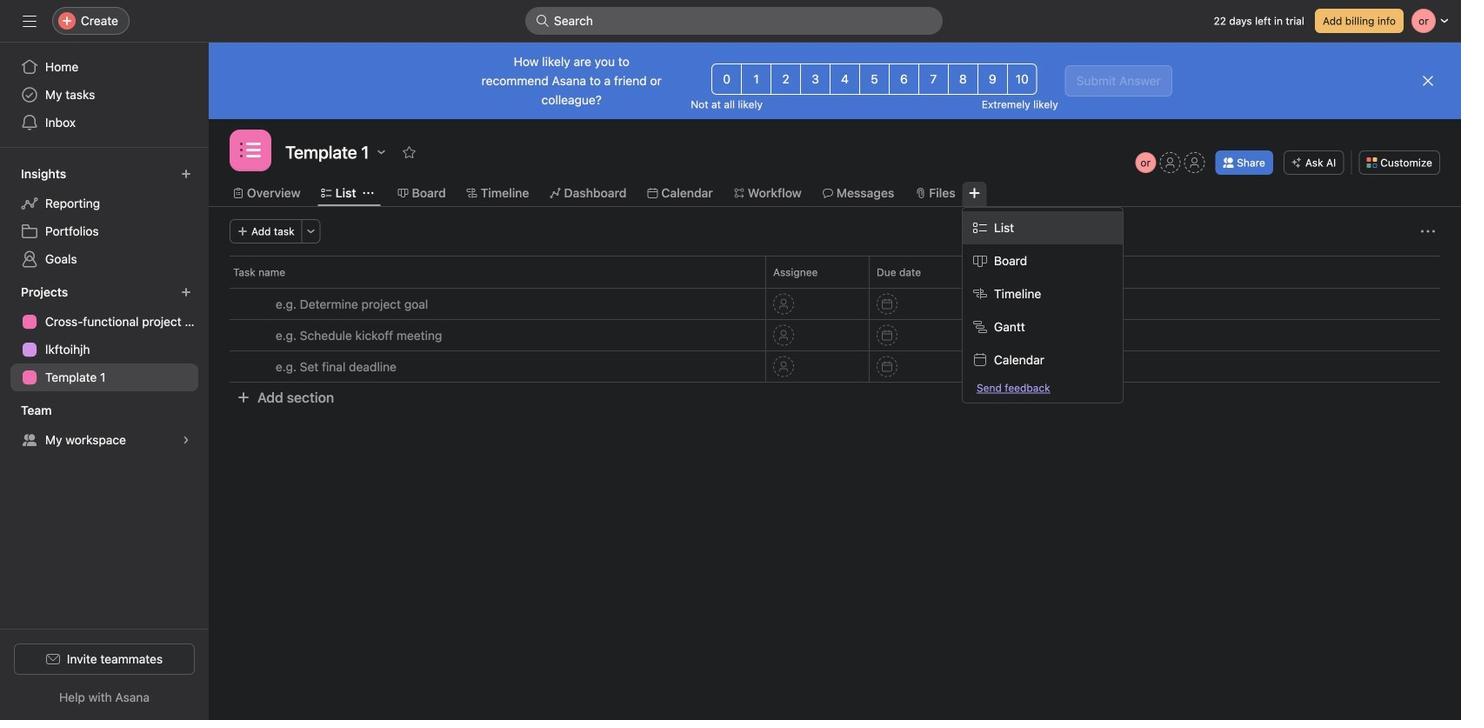 Task type: describe. For each thing, give the bounding box(es) containing it.
teams element
[[0, 395, 209, 458]]

new project or portfolio image
[[181, 287, 191, 298]]

more actions image
[[1422, 224, 1436, 238]]

new insights image
[[181, 169, 191, 179]]

add tab image
[[968, 186, 982, 200]]

prominent image
[[536, 14, 550, 28]]

tab actions image
[[363, 188, 374, 198]]

add to starred image
[[402, 145, 416, 159]]

projects element
[[0, 277, 209, 395]]



Task type: vqa. For each thing, say whether or not it's contained in the screenshot.
prominent icon
yes



Task type: locate. For each thing, give the bounding box(es) containing it.
more actions image
[[306, 226, 316, 237]]

see details, my workspace image
[[181, 435, 191, 446]]

option group
[[712, 64, 1038, 95]]

insights element
[[0, 158, 209, 277]]

list image
[[240, 140, 261, 161]]

menu item
[[963, 211, 1123, 245]]

list box
[[526, 7, 943, 35]]

None radio
[[742, 64, 772, 95], [771, 64, 802, 95], [830, 64, 861, 95], [860, 64, 890, 95], [889, 64, 920, 95], [948, 64, 979, 95], [742, 64, 772, 95], [771, 64, 802, 95], [830, 64, 861, 95], [860, 64, 890, 95], [889, 64, 920, 95], [948, 64, 979, 95]]

None radio
[[712, 64, 742, 95], [801, 64, 831, 95], [919, 64, 949, 95], [978, 64, 1008, 95], [1007, 64, 1038, 95], [712, 64, 742, 95], [801, 64, 831, 95], [919, 64, 949, 95], [978, 64, 1008, 95], [1007, 64, 1038, 95]]

global element
[[0, 43, 209, 147]]

hide sidebar image
[[23, 14, 37, 28]]

manage project members image
[[1136, 152, 1157, 173]]

row
[[209, 256, 1462, 288], [230, 287, 1441, 289], [209, 288, 1462, 320], [209, 319, 1462, 352], [209, 351, 1462, 383]]

dismiss image
[[1422, 74, 1436, 88]]



